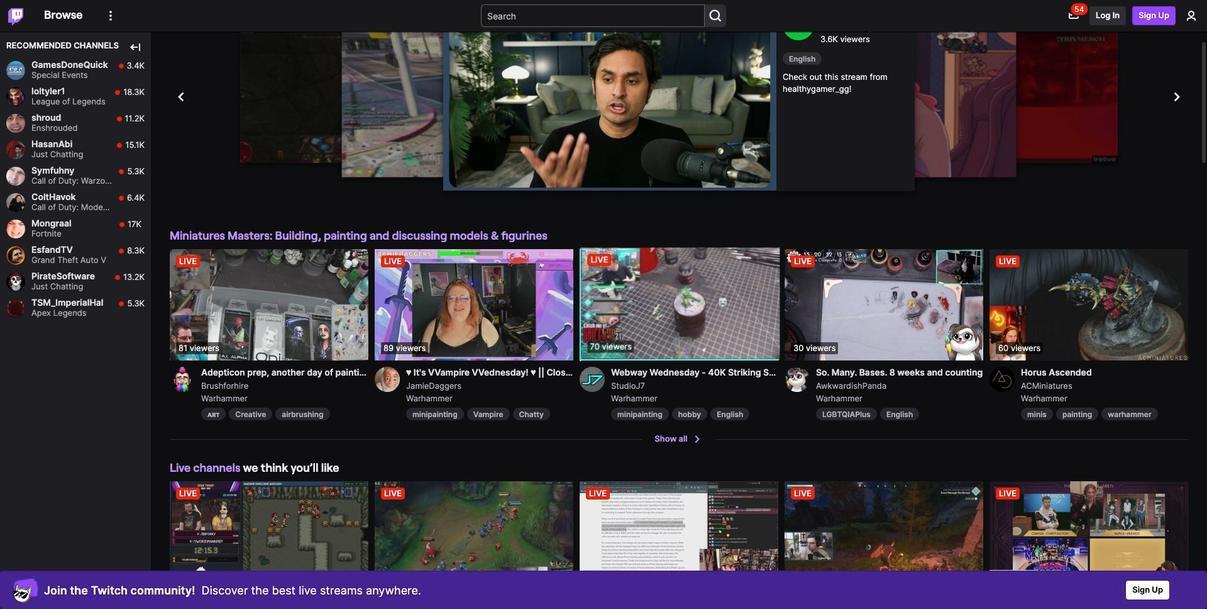 Task type: vqa. For each thing, say whether or not it's contained in the screenshot.
3rd | from left
no



Task type: describe. For each thing, give the bounding box(es) containing it.
rerun - awesome games done quick 2024 - see pinned message! image
[[170, 481, 369, 593]]

recommended channels group
[[0, 31, 151, 321]]

Search Input search field
[[481, 4, 705, 27]]

webway wednesday - 40k striking scorpions + viewers gallery !griffin !signum !discord image
[[584, 245, 783, 357]]

streamer awards 💜 announcements 💛 @ferretsoftware !heartbound !website !vote !tts image
[[990, 481, 1189, 593]]

so. many. bases. 8 weeks and counting image
[[785, 249, 984, 361]]

🚨twitch revenue update + jon stewart back at daily show🚨newhampshire w for trump🚨meme review🚨tiktok watch🚨 fun reacts 🚨 image
[[580, 481, 779, 593]]

hasanabi image
[[6, 140, 25, 159]]

colthavok image
[[6, 193, 25, 212]]

symfuhny image
[[6, 166, 25, 185]]

piratesoftware image
[[6, 272, 25, 291]]

adepticon prep, another day of painting for a living, and random nonsense image
[[170, 249, 369, 361]]

♥ it's vvampire vvednesday! ♥ || closet vamp cosplay while i paint the newly turned from @wittlegoblin & @bssterrain || !patreon image
[[375, 249, 574, 361]]

tsm_imperialhal image
[[6, 299, 25, 317]]



Task type: locate. For each thing, give the bounding box(es) containing it.
shroud image
[[6, 114, 25, 132]]

loltyler1 image
[[6, 87, 25, 106]]

70/30 is back. sellout shroud is back!! reading all the subs and donations haha yup. image
[[785, 481, 984, 593]]

gamesdonequick image
[[6, 61, 25, 80]]

jamiedaggers image
[[375, 367, 400, 392]]

brushforhire image
[[170, 367, 195, 392]]

mongraal image
[[6, 219, 25, 238]]

esfandtv image
[[6, 246, 25, 265]]

acminiatures image
[[990, 367, 1015, 392]]

studioj7 image
[[580, 367, 605, 392]]

None range field
[[488, 170, 557, 180]]

unstoppable freight train climb top ! path destruction chaos evil ! hero saved . me !! comic book character real life ! the great t1 !!! image
[[375, 481, 574, 593]]

horus ascended image
[[990, 249, 1189, 361]]

show all element
[[655, 433, 688, 445]]

coolcat image
[[13, 578, 38, 603]]

awkwardishpanda image
[[785, 367, 810, 392]]



